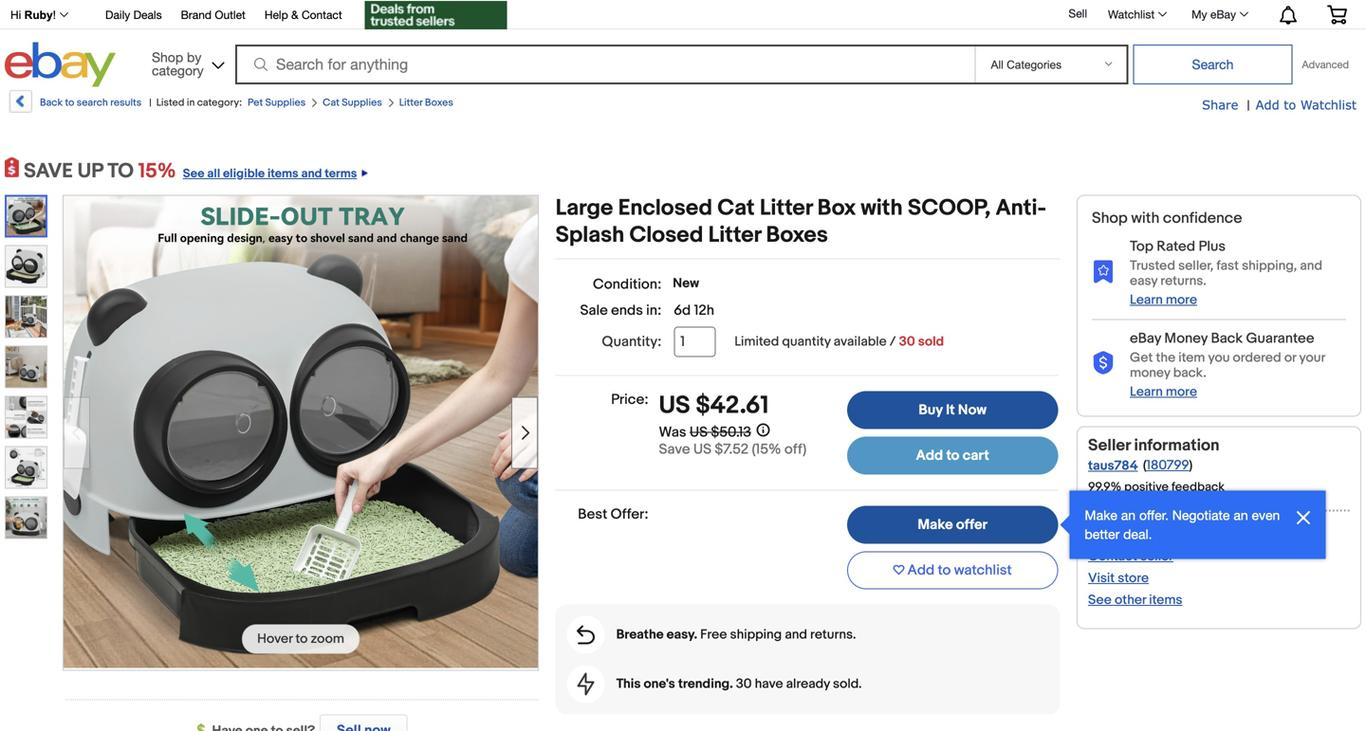 Task type: vqa. For each thing, say whether or not it's contained in the screenshot.
Atv,
no



Task type: locate. For each thing, give the bounding box(es) containing it.
and inside see all eligible items and terms link
[[301, 167, 322, 181]]

ebay
[[1211, 8, 1236, 21], [1130, 330, 1161, 347]]

0 vertical spatial items
[[268, 167, 298, 181]]

$42.61
[[696, 391, 769, 421]]

12h
[[694, 302, 714, 319]]

add inside share | add to watchlist
[[1256, 97, 1280, 112]]

top
[[1130, 238, 1154, 255]]

0 vertical spatial ebay
[[1211, 8, 1236, 21]]

more inside ebay money back guarantee get the item you ordered or your money back. learn more
[[1166, 384, 1197, 400]]

make an offer. negotiate an even better deal. tooltip
[[1070, 491, 1326, 559]]

0 horizontal spatial see
[[183, 167, 204, 181]]

to left the search
[[65, 97, 74, 109]]

cat right "enclosed"
[[717, 195, 755, 222]]

save inside button
[[1117, 525, 1146, 541]]

0 vertical spatial more
[[1166, 292, 1197, 308]]

dollar sign image
[[197, 724, 212, 732]]

already
[[786, 677, 830, 693]]

0 vertical spatial learn
[[1130, 292, 1163, 308]]

save inside us $42.61 main content
[[659, 441, 690, 458]]

1 learn from the top
[[1130, 292, 1163, 308]]

with details__icon image left get
[[1092, 352, 1115, 375]]

information
[[1134, 436, 1220, 456]]

sell
[[1069, 7, 1087, 20]]

1 supplies from the left
[[265, 97, 306, 109]]

with details__icon image for ebay money back guarantee
[[1092, 352, 1115, 375]]

1 horizontal spatial make
[[1085, 508, 1118, 523]]

returns. up sold.
[[810, 627, 856, 643]]

picture 1 of 7 image
[[7, 197, 46, 236]]

1 horizontal spatial watchlist
[[1301, 97, 1357, 112]]

supplies
[[265, 97, 306, 109], [342, 97, 382, 109]]

watchlist right sell
[[1108, 8, 1155, 21]]

0 horizontal spatial boxes
[[425, 97, 453, 109]]

and for returns.
[[785, 627, 807, 643]]

0 horizontal spatial make
[[918, 517, 953, 534]]

0 horizontal spatial supplies
[[265, 97, 306, 109]]

see inside contact seller visit store see other items
[[1088, 592, 1112, 609]]

returns. down rated
[[1161, 273, 1207, 289]]

1 horizontal spatial boxes
[[766, 222, 828, 249]]

trusted
[[1130, 258, 1176, 274]]

pet supplies link
[[248, 97, 306, 109]]

to inside button
[[938, 562, 951, 579]]

with details__icon image left this
[[577, 673, 595, 696]]

with up top
[[1131, 209, 1160, 228]]

1 vertical spatial items
[[1149, 592, 1183, 609]]

add
[[1256, 97, 1280, 112], [916, 447, 943, 464], [908, 562, 935, 579]]

1 horizontal spatial supplies
[[342, 97, 382, 109]]

1 horizontal spatial ebay
[[1211, 8, 1236, 21]]

us for save
[[693, 441, 712, 458]]

add down make offer link at the bottom right
[[908, 562, 935, 579]]

ebay up get
[[1130, 330, 1161, 347]]

none submit inside shop by category banner
[[1133, 45, 1293, 84]]

help & contact link
[[265, 5, 342, 26]]

with right box
[[861, 195, 903, 222]]

add to watchlist
[[908, 562, 1012, 579]]

to left watchlist
[[938, 562, 951, 579]]

with
[[861, 195, 903, 222], [1131, 209, 1160, 228]]

your
[[1299, 350, 1325, 366]]

visit
[[1088, 571, 1115, 587]]

ebay inside account navigation
[[1211, 8, 1236, 21]]

make inside us $42.61 main content
[[918, 517, 953, 534]]

and right shipping
[[785, 627, 807, 643]]

1 vertical spatial back
[[1211, 330, 1243, 347]]

learn down easy
[[1130, 292, 1163, 308]]

seller for save
[[1149, 525, 1182, 541]]

save
[[24, 159, 73, 184]]

|
[[149, 97, 152, 109], [1247, 98, 1250, 114]]

0 vertical spatial back
[[40, 97, 63, 109]]

litter right cat supplies
[[399, 97, 423, 109]]

negotiate
[[1172, 508, 1230, 523]]

condition:
[[593, 276, 662, 293]]

this
[[616, 677, 641, 693]]

seller inside button
[[1149, 525, 1182, 541]]

1 horizontal spatial save
[[1117, 525, 1146, 541]]

make offer link
[[847, 506, 1058, 544]]

learn down money
[[1130, 384, 1163, 400]]

seller inside contact seller visit store see other items
[[1140, 549, 1174, 565]]

with details__icon image left easy
[[1092, 260, 1115, 283]]

us right was
[[690, 424, 708, 441]]

watchlist inside share | add to watchlist
[[1301, 97, 1357, 112]]

1 vertical spatial see
[[1088, 592, 1112, 609]]

1 vertical spatial learn
[[1130, 384, 1163, 400]]

0 vertical spatial shop
[[152, 49, 183, 65]]

picture 2 of 7 image
[[6, 246, 46, 287]]

1 vertical spatial seller
[[1140, 549, 1174, 565]]

see all eligible items and terms link
[[176, 159, 367, 184]]

make for make offer
[[918, 517, 953, 534]]

0 vertical spatial watchlist
[[1108, 8, 1155, 21]]

watchlist
[[1108, 8, 1155, 21], [1301, 97, 1357, 112]]

an
[[1121, 508, 1136, 523], [1234, 508, 1248, 523]]

1 vertical spatial cat
[[717, 195, 755, 222]]

picture 4 of 7 image
[[6, 347, 46, 388]]

to inside 'link'
[[65, 97, 74, 109]]

cat supplies
[[323, 97, 382, 109]]

1 horizontal spatial returns.
[[1161, 273, 1207, 289]]

your shopping cart image
[[1326, 5, 1348, 24]]

1 horizontal spatial and
[[785, 627, 807, 643]]

to for search
[[65, 97, 74, 109]]

supplies left litter boxes link
[[342, 97, 382, 109]]

| left listed
[[149, 97, 152, 109]]

1 vertical spatial watchlist
[[1301, 97, 1357, 112]]

picture 3 of 7 image
[[6, 296, 46, 337]]

1 vertical spatial more
[[1166, 384, 1197, 400]]

1 learn more link from the top
[[1130, 292, 1197, 308]]

items right other
[[1149, 592, 1183, 609]]

2 learn more link from the top
[[1130, 384, 1197, 400]]

1 an from the left
[[1121, 508, 1136, 523]]

us up was
[[659, 391, 690, 421]]

1 vertical spatial ebay
[[1130, 330, 1161, 347]]

0 horizontal spatial returns.
[[810, 627, 856, 643]]

0 horizontal spatial ebay
[[1130, 330, 1161, 347]]

0 horizontal spatial watchlist
[[1108, 8, 1155, 21]]

shipping
[[730, 627, 782, 643]]

learn more link down money
[[1130, 384, 1197, 400]]

us left $7.52
[[693, 441, 712, 458]]

learn more link
[[1130, 292, 1197, 308], [1130, 384, 1197, 400]]

advanced link
[[1293, 46, 1359, 83]]

6d 12h
[[674, 302, 714, 319]]

to inside share | add to watchlist
[[1284, 97, 1296, 112]]

30 left have
[[736, 677, 752, 693]]

learn
[[1130, 292, 1163, 308], [1130, 384, 1163, 400]]

0 horizontal spatial back
[[40, 97, 63, 109]]

save up to 15%
[[24, 159, 176, 184]]

0 vertical spatial learn more link
[[1130, 292, 1197, 308]]

save seller button
[[1088, 521, 1182, 543]]

more down seller, in the right top of the page
[[1166, 292, 1197, 308]]

!
[[53, 9, 56, 21]]

2 vertical spatial and
[[785, 627, 807, 643]]

learn more link for rated
[[1130, 292, 1197, 308]]

1 horizontal spatial back
[[1211, 330, 1243, 347]]

add for add to watchlist
[[908, 562, 935, 579]]

2 more from the top
[[1166, 384, 1197, 400]]

save left $7.52
[[659, 441, 690, 458]]

0 vertical spatial add
[[1256, 97, 1280, 112]]

see
[[183, 167, 204, 181], [1088, 592, 1112, 609]]

1 vertical spatial returns.
[[810, 627, 856, 643]]

0 vertical spatial contact
[[302, 8, 342, 21]]

2 vertical spatial add
[[908, 562, 935, 579]]

2 horizontal spatial and
[[1300, 258, 1323, 274]]

back to search results
[[40, 97, 142, 109]]

and left terms
[[301, 167, 322, 181]]

back left the search
[[40, 97, 63, 109]]

1 vertical spatial shop
[[1092, 209, 1128, 228]]

search
[[77, 97, 108, 109]]

1 horizontal spatial an
[[1234, 508, 1248, 523]]

make offer
[[918, 517, 988, 534]]

contact
[[302, 8, 342, 21], [1088, 549, 1137, 565]]

back up you
[[1211, 330, 1243, 347]]

0 horizontal spatial |
[[149, 97, 152, 109]]

$50.13
[[711, 424, 751, 441]]

1 more from the top
[[1166, 292, 1197, 308]]

ruby
[[24, 9, 53, 21]]

1 vertical spatial save
[[1117, 525, 1146, 541]]

limited
[[735, 334, 779, 350]]

items inside see all eligible items and terms link
[[268, 167, 298, 181]]

cat
[[323, 97, 340, 109], [717, 195, 755, 222]]

with details__icon image for this one's trending.
[[577, 673, 595, 696]]

rated
[[1157, 238, 1196, 255]]

an left even
[[1234, 508, 1248, 523]]

1 horizontal spatial items
[[1149, 592, 1183, 609]]

Quantity: text field
[[674, 327, 716, 357]]

0 horizontal spatial save
[[659, 441, 690, 458]]

cart
[[963, 447, 989, 464]]

seller down offer.
[[1149, 525, 1182, 541]]

15%
[[138, 159, 176, 184]]

0 vertical spatial save
[[659, 441, 690, 458]]

make an offer. negotiate an even better deal.
[[1085, 508, 1280, 542]]

2 supplies from the left
[[342, 97, 382, 109]]

make
[[1085, 508, 1118, 523], [918, 517, 953, 534]]

daily deals
[[105, 8, 162, 21]]

watchlist down advanced link
[[1301, 97, 1357, 112]]

save seller
[[1117, 525, 1182, 541]]

None submit
[[1133, 45, 1293, 84]]

contact up visit store link
[[1088, 549, 1137, 565]]

see down visit
[[1088, 592, 1112, 609]]

ebay right my
[[1211, 8, 1236, 21]]

save for save seller
[[1117, 525, 1146, 541]]

scoop,
[[908, 195, 991, 222]]

to down advanced link
[[1284, 97, 1296, 112]]

my ebay link
[[1181, 3, 1257, 26]]

and right shipping,
[[1300, 258, 1323, 274]]

0 horizontal spatial an
[[1121, 508, 1136, 523]]

money
[[1165, 330, 1208, 347]]

0 horizontal spatial shop
[[152, 49, 183, 65]]

seller
[[1088, 436, 1131, 456]]

0 horizontal spatial cat
[[323, 97, 340, 109]]

| listed in category:
[[149, 97, 242, 109]]

cat supplies link
[[323, 97, 382, 109]]

to left 'cart'
[[946, 447, 960, 464]]

taus784
[[1088, 458, 1138, 474]]

1 horizontal spatial see
[[1088, 592, 1112, 609]]

cat right pet supplies link
[[323, 97, 340, 109]]

make up better
[[1085, 508, 1118, 523]]

you
[[1208, 350, 1230, 366]]

help
[[265, 8, 288, 21]]

more inside top rated plus trusted seller, fast shipping, and easy returns. learn more
[[1166, 292, 1197, 308]]

0 vertical spatial returns.
[[1161, 273, 1207, 289]]

30 right /
[[899, 334, 915, 350]]

0 horizontal spatial and
[[301, 167, 322, 181]]

add down buy
[[916, 447, 943, 464]]

| right the share button
[[1247, 98, 1250, 114]]

back to search results link
[[8, 90, 142, 120]]

make left offer
[[918, 517, 953, 534]]

seller down save seller
[[1140, 549, 1174, 565]]

feedback
[[1172, 480, 1225, 495]]

see all eligible items and terms
[[183, 167, 357, 181]]

1 vertical spatial contact
[[1088, 549, 1137, 565]]

fast
[[1217, 258, 1239, 274]]

available
[[834, 334, 887, 350]]

add right share at the right
[[1256, 97, 1280, 112]]

1 horizontal spatial 30
[[899, 334, 915, 350]]

make inside 'make an offer. negotiate an even better deal.'
[[1085, 508, 1118, 523]]

1 vertical spatial learn more link
[[1130, 384, 1197, 400]]

items right eligible
[[268, 167, 298, 181]]

deal.
[[1123, 527, 1152, 542]]

contact right &
[[302, 8, 342, 21]]

0 horizontal spatial contact
[[302, 8, 342, 21]]

and inside us $42.61 main content
[[785, 627, 807, 643]]

all
[[207, 167, 220, 181]]

with inside large enclosed cat litter box with scoop, anti- splash closed litter boxes
[[861, 195, 903, 222]]

easy.
[[667, 627, 697, 643]]

0 vertical spatial and
[[301, 167, 322, 181]]

shop
[[152, 49, 183, 65], [1092, 209, 1128, 228]]

0 horizontal spatial items
[[268, 167, 298, 181]]

1 vertical spatial boxes
[[766, 222, 828, 249]]

1 vertical spatial and
[[1300, 258, 1323, 274]]

supplies right pet
[[265, 97, 306, 109]]

splash
[[556, 222, 625, 249]]

1 horizontal spatial |
[[1247, 98, 1250, 114]]

more down back.
[[1166, 384, 1197, 400]]

1 horizontal spatial shop
[[1092, 209, 1128, 228]]

shop for shop by category
[[152, 49, 183, 65]]

see other items link
[[1088, 592, 1183, 609]]

1 horizontal spatial contact
[[1088, 549, 1137, 565]]

0 vertical spatial seller
[[1149, 525, 1182, 541]]

1 vertical spatial add
[[916, 447, 943, 464]]

1 vertical spatial 30
[[736, 677, 752, 693]]

6d
[[674, 302, 691, 319]]

0 horizontal spatial with
[[861, 195, 903, 222]]

save up contact seller "link"
[[1117, 525, 1146, 541]]

an up the deal.
[[1121, 508, 1136, 523]]

ebay inside ebay money back guarantee get the item you ordered or your money back. learn more
[[1130, 330, 1161, 347]]

learn more link down easy
[[1130, 292, 1197, 308]]

shipping,
[[1242, 258, 1297, 274]]

see left all
[[183, 167, 204, 181]]

2 learn from the top
[[1130, 384, 1163, 400]]

shop inside shop by category
[[152, 49, 183, 65]]

with details__icon image
[[1092, 260, 1115, 283], [1092, 352, 1115, 375], [577, 626, 595, 645], [577, 673, 595, 696]]

1 horizontal spatial cat
[[717, 195, 755, 222]]

with details__icon image left breathe at the bottom left of page
[[577, 626, 595, 645]]

add inside button
[[908, 562, 935, 579]]

us $42.61 main content
[[556, 195, 1060, 732]]

it
[[946, 402, 955, 419]]

0 vertical spatial 30
[[899, 334, 915, 350]]

save us $7.52 (15% off)
[[659, 441, 807, 458]]



Task type: describe. For each thing, give the bounding box(es) containing it.
daily deals link
[[105, 5, 162, 26]]

)
[[1189, 458, 1193, 474]]

offer
[[956, 517, 988, 534]]

/
[[890, 334, 896, 350]]

0 vertical spatial cat
[[323, 97, 340, 109]]

closed
[[629, 222, 703, 249]]

get the coupon image
[[365, 1, 507, 29]]

price:
[[611, 391, 649, 408]]

litter left box
[[760, 195, 813, 222]]

$7.52
[[715, 441, 749, 458]]

positive
[[1124, 480, 1169, 495]]

sale
[[580, 302, 608, 319]]

to for watchlist
[[938, 562, 951, 579]]

contact inside account navigation
[[302, 8, 342, 21]]

(
[[1143, 458, 1147, 474]]

make for make an offer. negotiate an even better deal.
[[1085, 508, 1118, 523]]

pet
[[248, 97, 263, 109]]

offer.
[[1139, 508, 1169, 523]]

add to cart
[[916, 447, 989, 464]]

large enclosed cat litter box with scoop, anti- splash closed litter boxes
[[556, 195, 1047, 249]]

breathe easy. free shipping and returns.
[[616, 627, 856, 643]]

sale ends in:
[[580, 302, 662, 319]]

buy it now link
[[847, 391, 1058, 429]]

| inside share | add to watchlist
[[1247, 98, 1250, 114]]

180799
[[1147, 458, 1189, 474]]

add to watchlist button
[[847, 552, 1058, 590]]

easy
[[1130, 273, 1158, 289]]

watchlist
[[954, 562, 1012, 579]]

new
[[673, 276, 699, 292]]

save for save us $7.52 (15% off)
[[659, 441, 690, 458]]

0 vertical spatial boxes
[[425, 97, 453, 109]]

quantity:
[[602, 333, 662, 351]]

items inside contact seller visit store see other items
[[1149, 592, 1183, 609]]

learn inside ebay money back guarantee get the item you ordered or your money back. learn more
[[1130, 384, 1163, 400]]

litter boxes link
[[399, 97, 453, 109]]

limited quantity available / 30 sold
[[735, 334, 944, 350]]

180799 link
[[1147, 458, 1189, 474]]

offer:
[[611, 506, 649, 523]]

large enclosed cat litter box with scoop, anti-splash closed litter boxes - picture 1 of 7 image
[[64, 194, 538, 668]]

item
[[1179, 350, 1205, 366]]

Search for anything text field
[[238, 46, 971, 83]]

to
[[107, 159, 134, 184]]

and inside top rated plus trusted seller, fast shipping, and easy returns. learn more
[[1300, 258, 1323, 274]]

supplies for pet supplies
[[265, 97, 306, 109]]

my
[[1192, 8, 1207, 21]]

enclosed
[[618, 195, 713, 222]]

hi ruby !
[[10, 9, 56, 21]]

even
[[1252, 508, 1280, 523]]

0 horizontal spatial 30
[[736, 677, 752, 693]]

cat inside large enclosed cat litter box with scoop, anti- splash closed litter boxes
[[717, 195, 755, 222]]

picture 7 of 7 image
[[6, 498, 46, 538]]

now
[[958, 402, 987, 419]]

to for cart
[[946, 447, 960, 464]]

in
[[187, 97, 195, 109]]

picture 6 of 7 image
[[6, 447, 46, 488]]

with details__icon image for top rated plus
[[1092, 260, 1115, 283]]

in:
[[646, 302, 662, 319]]

with details__icon image for breathe easy.
[[577, 626, 595, 645]]

off)
[[785, 441, 807, 458]]

ordered
[[1233, 350, 1282, 366]]

have
[[755, 677, 783, 693]]

brand
[[181, 8, 212, 21]]

contact inside contact seller visit store see other items
[[1088, 549, 1137, 565]]

outlet
[[215, 8, 246, 21]]

supplies for cat supplies
[[342, 97, 382, 109]]

guarantee
[[1246, 330, 1315, 347]]

99.9%
[[1088, 480, 1122, 495]]

watchlist inside account navigation
[[1108, 8, 1155, 21]]

better
[[1085, 527, 1120, 542]]

shop for shop with confidence
[[1092, 209, 1128, 228]]

by
[[187, 49, 201, 65]]

free
[[700, 627, 727, 643]]

one's
[[644, 677, 675, 693]]

us for was
[[690, 424, 708, 441]]

returns. inside top rated plus trusted seller, fast shipping, and easy returns. learn more
[[1161, 273, 1207, 289]]

picture 5 of 7 image
[[6, 397, 46, 438]]

my ebay
[[1192, 8, 1236, 21]]

back inside ebay money back guarantee get the item you ordered or your money back. learn more
[[1211, 330, 1243, 347]]

0 vertical spatial see
[[183, 167, 204, 181]]

watchlist link
[[1098, 3, 1176, 26]]

buy it now
[[919, 402, 987, 419]]

ends
[[611, 302, 643, 319]]

add for add to cart
[[916, 447, 943, 464]]

up
[[77, 159, 103, 184]]

contact seller link
[[1088, 549, 1174, 565]]

share | add to watchlist
[[1202, 97, 1357, 114]]

sold
[[918, 334, 944, 350]]

was us $50.13
[[659, 424, 751, 441]]

add to watchlist link
[[1256, 97, 1357, 114]]

taus784 link
[[1088, 458, 1138, 474]]

contact seller visit store see other items
[[1088, 549, 1183, 609]]

1 horizontal spatial with
[[1131, 209, 1160, 228]]

returns. inside us $42.61 main content
[[810, 627, 856, 643]]

visit store link
[[1088, 571, 1149, 587]]

shop by category button
[[143, 42, 229, 83]]

best offer:
[[578, 506, 649, 523]]

box
[[818, 195, 856, 222]]

shop by category banner
[[0, 0, 1362, 92]]

boxes inside large enclosed cat litter box with scoop, anti- splash closed litter boxes
[[766, 222, 828, 249]]

account navigation
[[0, 0, 1362, 32]]

shop with confidence
[[1092, 209, 1243, 228]]

2 an from the left
[[1234, 508, 1248, 523]]

money
[[1130, 365, 1170, 381]]

eligible
[[223, 167, 265, 181]]

pet supplies
[[248, 97, 306, 109]]

ebay money back guarantee get the item you ordered or your money back. learn more
[[1130, 330, 1325, 400]]

terms
[[325, 167, 357, 181]]

litter boxes
[[399, 97, 453, 109]]

learn inside top rated plus trusted seller, fast shipping, and easy returns. learn more
[[1130, 292, 1163, 308]]

add to cart link
[[847, 437, 1058, 475]]

other
[[1115, 592, 1146, 609]]

this one's trending. 30 have already sold.
[[616, 677, 862, 693]]

and for terms
[[301, 167, 322, 181]]

learn more link for money
[[1130, 384, 1197, 400]]

best
[[578, 506, 607, 523]]

litter right closed
[[708, 222, 761, 249]]

anti-
[[996, 195, 1047, 222]]

seller for contact
[[1140, 549, 1174, 565]]

seller,
[[1179, 258, 1214, 274]]

back inside back to search results 'link'
[[40, 97, 63, 109]]

(15%
[[752, 441, 781, 458]]

or
[[1284, 350, 1296, 366]]



